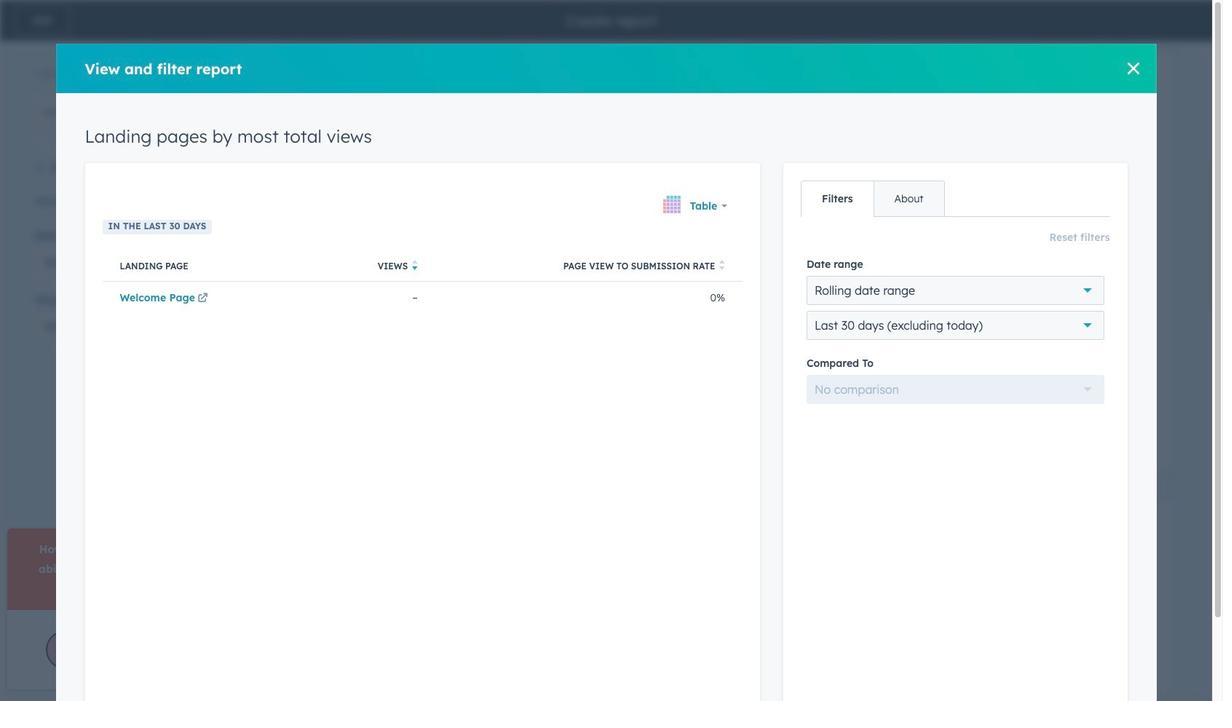 Task type: describe. For each thing, give the bounding box(es) containing it.
Search search field
[[35, 97, 217, 126]]

descending sort. press to sort ascending. image
[[412, 260, 418, 270]]



Task type: vqa. For each thing, say whether or not it's contained in the screenshot.
Settings link
no



Task type: locate. For each thing, give the bounding box(es) containing it.
tab list
[[801, 181, 945, 217]]

None checkbox
[[252, 50, 703, 701], [726, 50, 1177, 474], [726, 497, 1177, 701], [252, 50, 703, 701], [726, 50, 1177, 474], [726, 497, 1177, 701]]

page section element
[[0, 0, 1223, 41]]

descending sort. press to sort ascending. element
[[412, 260, 418, 272]]

link opens in a new window image
[[198, 294, 208, 305], [198, 294, 208, 305]]

dialog
[[56, 44, 1157, 701]]

press to sort. image
[[720, 260, 725, 270]]

press to sort. element
[[720, 260, 725, 272]]

None checkbox
[[252, 497, 703, 701]]

close image
[[1127, 63, 1139, 74]]



